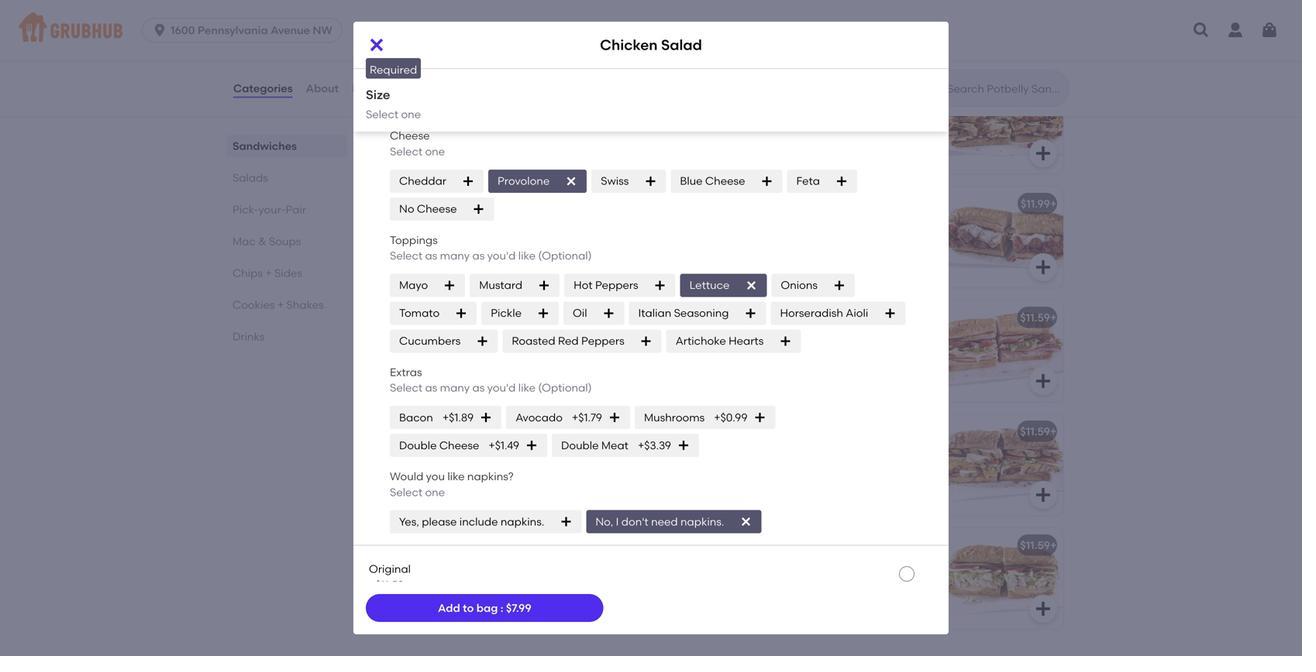 Task type: vqa. For each thing, say whether or not it's contained in the screenshot.
Select
yes



Task type: describe. For each thing, give the bounding box(es) containing it.
breast,
[[493, 333, 529, 347]]

1 vertical spatial chicken
[[776, 425, 820, 439]]

you'd for mustard
[[487, 249, 516, 263]]

available) inside fresh-sliced avocado, swiss, cheddar, provolone, mushrooms (where available)
[[777, 23, 829, 36]]

in
[[557, 121, 566, 134]]

one for cheese
[[425, 145, 445, 158]]

$11.59 for hickory smoked ham, swiss
[[1021, 311, 1051, 325]]

mustard
[[479, 279, 523, 292]]

marinara
[[391, 137, 440, 150]]

pepper
[[811, 153, 849, 166]]

blta
[[391, 197, 417, 211]]

avocado
[[516, 411, 563, 424]]

mushrooms inside fresh-sliced avocado, swiss, cheddar, provolone, mushrooms (where available)
[[846, 7, 908, 20]]

salad for chicken salad image
[[784, 539, 816, 553]]

no
[[399, 202, 414, 216]]

2 napkins. from the left
[[681, 516, 725, 529]]

artichoke
[[738, 121, 788, 134]]

tomato
[[399, 307, 440, 320]]

svg image inside '1600 pennsylvania avenue nw' button
[[152, 22, 168, 38]]

+$7.99
[[369, 22, 400, 35]]

as down applewood smoked bacon, lettuce, tomato, fresh-sliced avocado
[[473, 249, 485, 263]]

chips + sides
[[233, 267, 302, 280]]

beef, for provolone
[[456, 447, 482, 460]]

provolone, inside angus roast beef, crumbled blue cheese, provolone, horseradish aioli
[[434, 7, 489, 20]]

about
[[306, 82, 339, 95]]

lettuce
[[690, 279, 730, 292]]

1 vertical spatial peppers
[[582, 335, 625, 348]]

chips
[[233, 267, 263, 280]]

and
[[852, 137, 873, 150]]

mushrooms
[[644, 411, 705, 424]]

angus roast beef, crumbled blue cheese, provolone, horseradish aioli
[[391, 0, 578, 20]]

+$1.89
[[443, 411, 474, 424]]

pennsylvania
[[198, 24, 268, 37]]

cheese for no cheese
[[417, 202, 457, 216]]

cheese,
[[391, 7, 431, 20]]

you'd for avocado
[[487, 382, 516, 395]]

$11.59 for 100% albacore tuna salad, swiss
[[673, 539, 703, 553]]

one for bread
[[425, 69, 445, 82]]

$13.29
[[1019, 83, 1051, 97]]

artichoke
[[676, 335, 726, 348]]

0 vertical spatial peppers
[[595, 279, 639, 292]]

avocado,
[[804, 0, 854, 5]]

sliced inside applewood smoked bacon, lettuce, tomato, fresh-sliced avocado
[[466, 235, 496, 248]]

cheddar
[[399, 175, 447, 188]]

$7.99
[[506, 602, 532, 615]]

grilled chicken image
[[948, 415, 1064, 516]]

ham
[[784, 311, 809, 325]]

blta image
[[600, 187, 716, 288]]

cookies
[[233, 299, 275, 312]]

natural
[[756, 105, 794, 119]]

reviews button
[[351, 60, 396, 116]]

mushrooms inside 'pepperoni, old-world capicola, crumbled meatball, smothered in marinara sauce, provolone, italian seasoning, mushrooms (where available)'
[[450, 153, 512, 166]]

sides
[[275, 267, 302, 280]]

bag
[[477, 602, 498, 615]]

double for double meat
[[561, 439, 599, 452]]

+ for smoked ham image
[[1051, 311, 1057, 325]]

swiss,
[[856, 0, 886, 5]]

smoked for hickory
[[780, 333, 822, 347]]

1 horizontal spatial salad
[[661, 36, 702, 53]]

hearts
[[729, 335, 764, 348]]

seasoning
[[674, 307, 729, 320]]

swiss
[[601, 175, 629, 188]]

roast
[[391, 425, 422, 439]]

$11.59 + for angus roast beef, provolone
[[673, 425, 710, 439]]

onions
[[781, 279, 818, 292]]

lettuce,
[[537, 219, 577, 233]]

bacon,
[[498, 219, 535, 233]]

angus roast beef, provolone
[[391, 447, 537, 460]]

cheese inside cheese select one
[[390, 129, 430, 142]]

+ for roast beef image
[[703, 425, 710, 439]]

hummus
[[852, 153, 897, 166]]

hickory
[[738, 333, 778, 347]]

(where inside fresh-sliced avocado, swiss, cheddar, provolone, mushrooms (where available)
[[738, 23, 774, 36]]

like inside would you like napkins? select one
[[448, 470, 465, 483]]

sandwiches
[[233, 140, 297, 153]]

&
[[258, 235, 266, 248]]

+ for mediterranean image in the right of the page
[[1051, 83, 1057, 97]]

sauce,
[[442, 137, 477, 150]]

avenue
[[271, 24, 310, 37]]

$13.29 +
[[1019, 83, 1057, 97]]

mac & soups
[[233, 235, 301, 248]]

toppings select as many as you'd like (optional)
[[390, 234, 592, 263]]

mama's meatball image
[[948, 187, 1064, 288]]

tomato,
[[391, 235, 433, 248]]

meat
[[602, 439, 629, 452]]

$11.59 for angus roast beef, provolone
[[673, 425, 703, 439]]

0 vertical spatial chicken
[[600, 36, 658, 53]]

select for bread
[[390, 69, 423, 82]]

yes,
[[399, 516, 419, 529]]

provolone
[[485, 447, 537, 460]]

1 napkins. from the left
[[501, 516, 545, 529]]

hot
[[574, 279, 593, 292]]

2 vertical spatial chicken
[[738, 539, 782, 553]]

like for avocado
[[519, 382, 536, 395]]

oil
[[573, 307, 587, 320]]

don't
[[622, 516, 649, 529]]

$11.59 for hand-sliced turkey breast, swiss
[[673, 311, 703, 325]]

sliced for avocado,
[[771, 0, 801, 5]]

hearts,
[[791, 121, 827, 134]]

main navigation navigation
[[0, 0, 1303, 60]]

white
[[399, 98, 430, 111]]

smothered
[[497, 121, 554, 134]]

no, i don't need napkins.
[[596, 516, 725, 529]]

grilled chicken
[[738, 425, 820, 439]]

bacon
[[399, 411, 433, 424]]

cookies + shakes
[[233, 299, 324, 312]]

hand-
[[391, 333, 425, 347]]

horseradish
[[492, 7, 553, 20]]

(optional) for toppings select as many as you'd like (optional)
[[538, 249, 592, 263]]

double for double cheese
[[399, 439, 437, 452]]

swiss down aioli
[[854, 333, 880, 347]]

fresh-
[[738, 0, 771, 5]]

size select one
[[366, 87, 421, 121]]

1 horizontal spatial chicken salad
[[738, 539, 816, 553]]

hot peppers
[[574, 279, 639, 292]]

pick-
[[233, 203, 259, 216]]

select for toppings
[[390, 249, 423, 263]]

Search Potbelly Sandwich Works search field
[[946, 81, 1065, 96]]

+ for chicken salad image
[[1051, 539, 1057, 553]]

capicola,
[[503, 105, 552, 119]]

peppers,
[[738, 137, 785, 150]]

roasted
[[829, 121, 870, 134]]

mediterranean image
[[948, 73, 1064, 174]]

crumbled inside 'pepperoni, old-world capicola, crumbled meatball, smothered in marinara sauce, provolone, italian seasoning, mushrooms (where available)'
[[391, 121, 442, 134]]

add
[[438, 602, 460, 615]]

roast for provolone
[[427, 447, 454, 460]]

swiss for smoked ham
[[532, 333, 559, 347]]

grilled
[[797, 105, 829, 119]]

select for cheese
[[390, 145, 423, 158]]

avocado
[[499, 235, 546, 248]]

turkey breast image
[[600, 301, 716, 402]]

salads
[[233, 171, 268, 185]]

angus for angus roast beef, provolone
[[391, 447, 424, 460]]

smoked ham
[[738, 311, 809, 325]]

extras
[[390, 366, 422, 379]]



Task type: locate. For each thing, give the bounding box(es) containing it.
1 vertical spatial sliced
[[466, 235, 496, 248]]

red
[[558, 335, 579, 348]]

2 many from the top
[[440, 382, 470, 395]]

roast
[[427, 0, 454, 5], [427, 447, 454, 460]]

(optional) inside extras select as many as you'd like (optional)
[[538, 382, 592, 395]]

one inside cheese select one
[[425, 145, 445, 158]]

pepperoni, old-world capicola, crumbled meatball, smothered in marinara sauce, provolone, italian seasoning, mushrooms (where available)
[[391, 105, 571, 181]]

0 horizontal spatial double
[[399, 439, 437, 452]]

+ for mama's meatball image
[[1051, 197, 1057, 211]]

(optional) for extras select as many as you'd like (optional)
[[538, 382, 592, 395]]

tuna salad
[[391, 539, 451, 553]]

$11.99
[[1021, 197, 1051, 211]]

nw
[[313, 24, 333, 37]]

roasted red peppers
[[512, 335, 625, 348]]

beef
[[424, 425, 448, 439]]

cheese up the seasoning,
[[390, 129, 430, 142]]

select up cheddar
[[390, 145, 423, 158]]

original +$11.59
[[369, 563, 411, 592]]

provolone, inside fresh-sliced avocado, swiss, cheddar, provolone, mushrooms (where available)
[[788, 7, 843, 20]]

2 vertical spatial like
[[448, 470, 465, 483]]

sliced inside fresh-sliced avocado, swiss, cheddar, provolone, mushrooms (where available)
[[771, 0, 801, 5]]

many down fresh-
[[440, 249, 470, 263]]

like right you
[[448, 470, 465, 483]]

$11.59 + for hickory smoked ham, swiss
[[1021, 311, 1057, 325]]

angus inside angus roast beef, crumbled blue cheese, provolone, horseradish aioli
[[391, 0, 424, 5]]

provolone, right cheese,
[[434, 7, 489, 20]]

your-
[[259, 203, 286, 216]]

like inside toppings select as many as you'd like (optional)
[[519, 249, 536, 263]]

you'd up the avocado
[[487, 382, 516, 395]]

1 horizontal spatial smoked
[[780, 333, 822, 347]]

100% albacore tuna salad, swiss
[[391, 561, 559, 574]]

1 vertical spatial italian
[[639, 307, 672, 320]]

double down +$1.79 at left
[[561, 439, 599, 452]]

select inside would you like napkins? select one
[[390, 486, 423, 499]]

napkins.
[[501, 516, 545, 529], [681, 516, 725, 529]]

mayo
[[399, 279, 428, 292]]

0 vertical spatial like
[[519, 249, 536, 263]]

include
[[460, 516, 498, 529]]

smoked ham image
[[948, 301, 1064, 402]]

select
[[390, 69, 423, 82], [366, 108, 399, 121], [390, 145, 423, 158], [390, 249, 423, 263], [390, 382, 423, 395], [390, 486, 423, 499]]

smoked for applewood
[[454, 219, 495, 233]]

double cheese
[[399, 439, 480, 452]]

1 horizontal spatial sliced
[[466, 235, 496, 248]]

(where inside 'pepperoni, old-world capicola, crumbled meatball, smothered in marinara sauce, provolone, italian seasoning, mushrooms (where available)'
[[514, 153, 550, 166]]

crumbled inside angus roast beef, crumbled blue cheese, provolone, horseradish aioli
[[485, 0, 536, 5]]

available) down avocado,
[[777, 23, 829, 36]]

0 horizontal spatial smoked
[[454, 219, 495, 233]]

1600
[[171, 24, 195, 37]]

2 you'd from the top
[[487, 382, 516, 395]]

angus up cheese,
[[391, 0, 424, 5]]

2 roast from the top
[[427, 447, 454, 460]]

provolone, down smothered
[[480, 137, 535, 150]]

to
[[463, 602, 474, 615]]

smoked up toppings select as many as you'd like (optional)
[[454, 219, 495, 233]]

italian inside 'pepperoni, old-world capicola, crumbled meatball, smothered in marinara sauce, provolone, italian seasoning, mushrooms (where available)'
[[538, 137, 571, 150]]

pepperoni,
[[391, 105, 448, 119]]

select inside size select one
[[366, 108, 399, 121]]

+$1.49
[[489, 439, 520, 452]]

pepperoni, old-world capicola, crumbled meatball, smothered in marinara sauce, provolone, italian seasoning, mushrooms (where available) button
[[382, 73, 716, 181]]

(where down cheddar,
[[738, 23, 774, 36]]

1 (optional) from the top
[[538, 249, 592, 263]]

2 angus from the top
[[391, 447, 424, 460]]

0 horizontal spatial available)
[[391, 168, 443, 181]]

0 vertical spatial available)
[[777, 23, 829, 36]]

old-
[[450, 105, 471, 119]]

like up the avocado
[[519, 382, 536, 395]]

crumbled
[[485, 0, 536, 5], [391, 121, 442, 134]]

artichoke hearts
[[676, 335, 764, 348]]

like for mustard
[[519, 249, 536, 263]]

roasted
[[512, 335, 556, 348]]

1 horizontal spatial double
[[561, 439, 599, 452]]

0 vertical spatial beef,
[[456, 0, 482, 5]]

0 vertical spatial sliced
[[771, 0, 801, 5]]

1 horizontal spatial (where
[[738, 23, 774, 36]]

1 vertical spatial you'd
[[487, 382, 516, 395]]

angus
[[391, 0, 424, 5], [391, 447, 424, 460]]

double meat
[[561, 439, 629, 452]]

0 horizontal spatial napkins.
[[501, 516, 545, 529]]

(optional) up +$1.79 at left
[[538, 382, 592, 395]]

1 vertical spatial roast
[[427, 447, 454, 460]]

blue cheese
[[680, 175, 746, 188]]

0 horizontal spatial (where
[[514, 153, 550, 166]]

1 vertical spatial smoked
[[780, 333, 822, 347]]

sliced down breast
[[425, 333, 455, 347]]

you'd inside extras select as many as you'd like (optional)
[[487, 382, 516, 395]]

as up +$1.89
[[473, 382, 485, 395]]

tuna salad image
[[600, 529, 716, 630]]

many inside extras select as many as you'd like (optional)
[[440, 382, 470, 395]]

angus roast beef, crumbled blue cheese, provolone, horseradish aioli button
[[382, 0, 716, 60]]

1 vertical spatial like
[[519, 382, 536, 395]]

sliced left avocado
[[466, 235, 496, 248]]

smoked
[[738, 311, 781, 325]]

mushrooms down swiss,
[[846, 7, 908, 20]]

cheese up applewood
[[417, 202, 457, 216]]

available) inside 'pepperoni, old-world capicola, crumbled meatball, smothered in marinara sauce, provolone, italian seasoning, mushrooms (where available)'
[[391, 168, 443, 181]]

pizza melt image
[[600, 73, 716, 174]]

like down avocado
[[519, 249, 536, 263]]

1 vertical spatial crumbled
[[391, 121, 442, 134]]

fresh-sliced avocado, swiss, cheddar, provolone, mushrooms (where available) button
[[729, 0, 1064, 60]]

+ for tuna salad image
[[703, 539, 710, 553]]

red
[[873, 121, 890, 134]]

many for extras
[[440, 382, 470, 395]]

(optional) inside toppings select as many as you'd like (optional)
[[538, 249, 592, 263]]

sliced
[[771, 0, 801, 5], [466, 235, 496, 248], [425, 333, 455, 347]]

smoked inside applewood smoked bacon, lettuce, tomato, fresh-sliced avocado
[[454, 219, 495, 233]]

(optional)
[[538, 249, 592, 263], [538, 382, 592, 395]]

0 horizontal spatial sliced
[[425, 333, 455, 347]]

roast inside angus roast beef, crumbled blue cheese, provolone, horseradish aioli
[[427, 0, 454, 5]]

2 vertical spatial sliced
[[425, 333, 455, 347]]

one inside "bread select one"
[[425, 69, 445, 82]]

svg image
[[1261, 21, 1279, 40], [152, 22, 168, 38], [687, 30, 706, 49], [368, 36, 386, 54], [462, 175, 475, 187], [565, 175, 578, 187], [836, 175, 848, 187], [687, 258, 706, 277], [1034, 258, 1053, 277], [444, 279, 456, 292], [538, 279, 551, 292], [654, 279, 667, 292], [746, 279, 758, 292], [834, 279, 846, 292], [455, 307, 468, 320], [537, 307, 550, 320], [603, 307, 615, 320], [745, 307, 757, 320], [476, 335, 489, 348], [640, 335, 653, 348], [609, 412, 621, 424], [560, 516, 573, 529], [740, 516, 752, 529]]

$11.99 +
[[1021, 197, 1057, 211]]

cheese down beef
[[440, 439, 480, 452]]

1 horizontal spatial available)
[[777, 23, 829, 36]]

0 vertical spatial you'd
[[487, 249, 516, 263]]

1 horizontal spatial napkins.
[[681, 516, 725, 529]]

select for size
[[366, 108, 399, 121]]

+ for the turkey breast image
[[703, 311, 710, 325]]

0 horizontal spatial chicken salad
[[600, 36, 702, 53]]

roast down beef
[[427, 447, 454, 460]]

1 horizontal spatial mushrooms
[[846, 7, 908, 20]]

cheese for blue cheese
[[706, 175, 746, 188]]

+$0.99
[[714, 411, 748, 424]]

beef, inside angus roast beef, crumbled blue cheese, provolone, horseradish aioli
[[456, 0, 482, 5]]

0 vertical spatial chicken salad
[[600, 36, 702, 53]]

one up cheddar
[[425, 145, 445, 158]]

swiss right breast,
[[532, 333, 559, 347]]

1 beef, from the top
[[456, 0, 482, 5]]

angus down roast
[[391, 447, 424, 460]]

svg image
[[1193, 21, 1211, 40], [1034, 144, 1053, 163], [645, 175, 657, 187], [761, 175, 773, 187], [473, 203, 485, 215], [884, 307, 897, 320], [780, 335, 792, 348], [1034, 372, 1053, 391], [480, 412, 493, 424], [754, 412, 767, 424], [526, 440, 538, 452], [678, 440, 690, 452], [1034, 486, 1053, 505], [1034, 600, 1053, 619]]

drinks
[[233, 330, 265, 344]]

select inside "bread select one"
[[390, 69, 423, 82]]

available)
[[777, 23, 829, 36], [391, 168, 443, 181]]

chicken salad
[[600, 36, 702, 53], [738, 539, 816, 553]]

salad,
[[498, 561, 530, 574]]

2 horizontal spatial salad
[[784, 539, 816, 553]]

roast up cheese,
[[427, 0, 454, 5]]

$11.59 + for 100% albacore tuna salad, swiss
[[673, 539, 710, 553]]

0 vertical spatial (where
[[738, 23, 774, 36]]

no cheese
[[399, 202, 457, 216]]

1 vertical spatial angus
[[391, 447, 424, 460]]

0 horizontal spatial crumbled
[[391, 121, 442, 134]]

select down extras at left bottom
[[390, 382, 423, 395]]

cheese right blue
[[706, 175, 746, 188]]

as up bacon
[[425, 382, 438, 395]]

salad for tuna salad image
[[420, 539, 451, 553]]

one up marinara
[[401, 108, 421, 121]]

0 horizontal spatial mushrooms
[[450, 153, 512, 166]]

steakhouse beef image
[[600, 0, 716, 60]]

peppers right "red"
[[582, 335, 625, 348]]

feta,
[[878, 105, 902, 119]]

one for size
[[401, 108, 421, 121]]

horseradish
[[780, 307, 844, 320]]

italian left "seasoning"
[[639, 307, 672, 320]]

2 double from the left
[[561, 439, 599, 452]]

like inside extras select as many as you'd like (optional)
[[519, 382, 536, 395]]

many inside toppings select as many as you'd like (optional)
[[440, 249, 470, 263]]

provolone, down avocado,
[[788, 7, 843, 20]]

:
[[501, 602, 504, 615]]

napkins. right the include
[[501, 516, 545, 529]]

beef,
[[456, 0, 482, 5], [456, 447, 482, 460]]

one inside size select one
[[401, 108, 421, 121]]

beef, for crumbled
[[456, 0, 482, 5]]

blue
[[680, 175, 703, 188]]

one inside would you like napkins? select one
[[425, 486, 445, 499]]

hand-sliced turkey breast, swiss
[[391, 333, 559, 347]]

1 many from the top
[[440, 249, 470, 263]]

0 vertical spatial (optional)
[[538, 249, 592, 263]]

napkins. right need
[[681, 516, 725, 529]]

select down 'tomato,'
[[390, 249, 423, 263]]

0 vertical spatial crumbled
[[485, 0, 536, 5]]

bread
[[390, 53, 422, 66]]

0 vertical spatial many
[[440, 249, 470, 263]]

smoked down ham
[[780, 333, 822, 347]]

1600 pennsylvania avenue nw button
[[142, 18, 349, 43]]

select down bread
[[390, 69, 423, 82]]

pickle
[[491, 307, 522, 320]]

you'd
[[487, 249, 516, 263], [487, 382, 516, 395]]

2 (optional) from the top
[[538, 382, 592, 395]]

aioli
[[556, 7, 578, 20]]

select down size
[[366, 108, 399, 121]]

cheese for double cheese
[[440, 439, 480, 452]]

crumbled up marinara
[[391, 121, 442, 134]]

+ for grilled chicken image
[[1051, 425, 1057, 439]]

1 double from the left
[[399, 439, 437, 452]]

would
[[390, 470, 424, 483]]

one down you
[[425, 486, 445, 499]]

1 vertical spatial beef,
[[456, 447, 482, 460]]

italian seasoning
[[639, 307, 729, 320]]

horseradish aioli
[[780, 307, 869, 320]]

0 horizontal spatial salad
[[420, 539, 451, 553]]

svg image inside main navigation navigation
[[1193, 21, 1211, 40]]

blue
[[538, 0, 561, 5]]

0 vertical spatial angus
[[391, 0, 424, 5]]

all-natural grilled chicken, feta, artichoke hearts, roasted red peppers, cucumbers, and our signature hot pepper hummus
[[738, 105, 902, 166]]

1 angus from the top
[[391, 0, 424, 5]]

swiss for chicken salad
[[533, 561, 559, 574]]

required
[[370, 63, 417, 76]]

many for toppings
[[440, 249, 470, 263]]

categories button
[[233, 60, 294, 116]]

mushrooms down sauce,
[[450, 153, 512, 166]]

applewood smoked bacon, lettuce, tomato, fresh-sliced avocado
[[391, 219, 577, 248]]

2 horizontal spatial sliced
[[771, 0, 801, 5]]

one up white
[[425, 69, 445, 82]]

1600 pennsylvania avenue nw
[[171, 24, 333, 37]]

many up +$1.89
[[440, 382, 470, 395]]

0 horizontal spatial italian
[[538, 137, 571, 150]]

1 vertical spatial (optional)
[[538, 382, 592, 395]]

turkey
[[458, 333, 490, 347]]

roast beef image
[[600, 415, 716, 516]]

you'd inside toppings select as many as you'd like (optional)
[[487, 249, 516, 263]]

categories
[[233, 82, 293, 95]]

extras select as many as you'd like (optional)
[[390, 366, 592, 395]]

select inside cheese select one
[[390, 145, 423, 158]]

1 vertical spatial (where
[[514, 153, 550, 166]]

select down would
[[390, 486, 423, 499]]

pick-your-pair
[[233, 203, 306, 216]]

(where up provolone
[[514, 153, 550, 166]]

would you like napkins? select one
[[390, 470, 514, 499]]

breast
[[428, 311, 462, 325]]

toppings
[[390, 234, 438, 247]]

provolone, inside 'pepperoni, old-world capicola, crumbled meatball, smothered in marinara sauce, provolone, italian seasoning, mushrooms (where available)'
[[480, 137, 535, 150]]

0 vertical spatial italian
[[538, 137, 571, 150]]

1 horizontal spatial italian
[[639, 307, 672, 320]]

cucumbers,
[[787, 137, 849, 150]]

mushrooms
[[846, 7, 908, 20], [450, 153, 512, 166]]

1 vertical spatial mushrooms
[[450, 153, 512, 166]]

crumbled up horseradish
[[485, 0, 536, 5]]

need
[[651, 516, 678, 529]]

1 roast from the top
[[427, 0, 454, 5]]

0 vertical spatial roast
[[427, 0, 454, 5]]

+$1.79
[[572, 411, 602, 424]]

you
[[426, 470, 445, 483]]

1 vertical spatial chicken salad
[[738, 539, 816, 553]]

double down roast beef
[[399, 439, 437, 452]]

reviews
[[352, 82, 395, 95]]

1 vertical spatial many
[[440, 382, 470, 395]]

cheddar,
[[738, 7, 785, 20]]

applewood
[[391, 219, 451, 233]]

swiss right salad,
[[533, 561, 559, 574]]

veggie melt image
[[948, 0, 1064, 60]]

2 beef, from the top
[[456, 447, 482, 460]]

add to bag : $7.99
[[438, 602, 532, 615]]

+$11.59
[[369, 579, 404, 592]]

1 vertical spatial available)
[[391, 168, 443, 181]]

roast for crumbled
[[427, 0, 454, 5]]

italian down the in on the left top
[[538, 137, 571, 150]]

+$3.39
[[638, 439, 671, 452]]

you'd down avocado
[[487, 249, 516, 263]]

all-
[[738, 105, 756, 119]]

chicken salad image
[[948, 529, 1064, 630]]

0 vertical spatial smoked
[[454, 219, 495, 233]]

signature
[[738, 153, 788, 166]]

(optional) down lettuce,
[[538, 249, 592, 263]]

sliced up cheddar,
[[771, 0, 801, 5]]

grilled
[[738, 425, 774, 439]]

as down toppings at left
[[425, 249, 438, 263]]

available) down the seasoning,
[[391, 168, 443, 181]]

$11.59 + for hand-sliced turkey breast, swiss
[[673, 311, 710, 325]]

peppers right hot
[[595, 279, 639, 292]]

select for extras
[[390, 382, 423, 395]]

1 you'd from the top
[[487, 249, 516, 263]]

angus for angus roast beef, crumbled blue cheese, provolone, horseradish aioli
[[391, 0, 424, 5]]

select inside toppings select as many as you'd like (optional)
[[390, 249, 423, 263]]

0 vertical spatial mushrooms
[[846, 7, 908, 20]]

1 horizontal spatial crumbled
[[485, 0, 536, 5]]

select inside extras select as many as you'd like (optional)
[[390, 382, 423, 395]]

sliced for turkey
[[425, 333, 455, 347]]



